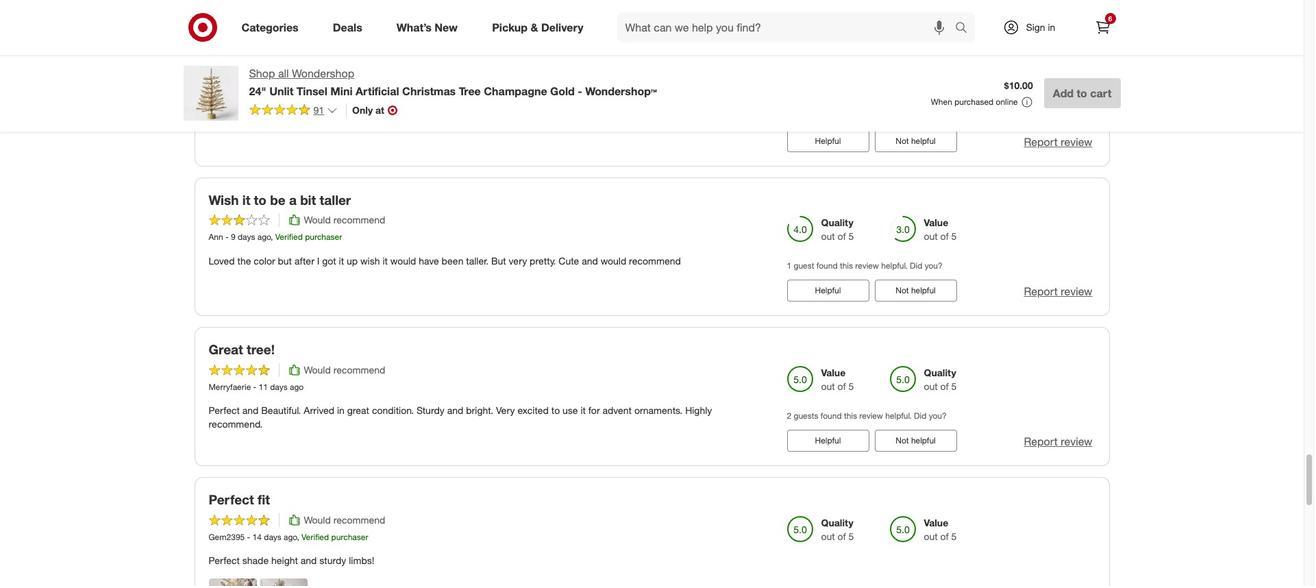 Task type: vqa. For each thing, say whether or not it's contained in the screenshot.
the Clip within the Rich JBL Original Pro Sound JBL Pro Sound delivers surprisingly rich audio and punchy bass from Clip 4's compact size
no



Task type: describe. For each thing, give the bounding box(es) containing it.
1 not from the top
[[896, 135, 909, 146]]

this for great tree!
[[845, 411, 858, 421]]

this
[[209, 105, 227, 116]]

recommend.
[[209, 418, 263, 430]]

deals link
[[321, 12, 380, 43]]

0 vertical spatial value
[[924, 217, 949, 229]]

ann
[[209, 232, 223, 242]]

helpful for great tree!
[[912, 436, 936, 446]]

tinsel
[[297, 84, 328, 98]]

add to cart
[[1053, 86, 1112, 100]]

1 horizontal spatial a
[[383, 105, 388, 116]]

use
[[563, 405, 578, 416]]

helpful for wish it to be a bit taller
[[816, 286, 841, 296]]

tree!
[[247, 342, 275, 357]]

- for merryfaerie - 11 days ago
[[253, 382, 257, 392]]

to left be
[[254, 192, 267, 207]]

$10.00
[[1005, 80, 1034, 91]]

1 report review button from the top
[[1025, 134, 1093, 150]]

gold
[[551, 84, 575, 98]]

great tree!
[[209, 342, 275, 357]]

when purchased online
[[931, 97, 1019, 107]]

take
[[557, 105, 575, 116]]

days right 8
[[275, 82, 292, 92]]

pickup & delivery
[[492, 20, 584, 34]]

found for wish it to be a bit taller
[[817, 261, 838, 271]]

report review for great tree!
[[1025, 435, 1093, 449]]

sign
[[1027, 21, 1046, 33]]

search
[[949, 22, 982, 35]]

unlit
[[270, 84, 294, 98]]

0 vertical spatial quality
[[822, 217, 854, 229]]

super
[[258, 105, 283, 116]]

i
[[317, 255, 320, 266]]

not helpful button for wish it to be a bit taller
[[875, 280, 957, 302]]

2 vertical spatial quality out of 5
[[822, 517, 855, 542]]

online
[[996, 97, 1019, 107]]

- left 8
[[262, 82, 265, 92]]

tree for christmas
[[276, 42, 300, 57]]

did for wish it to be a bit taller
[[910, 261, 923, 271]]

brown
[[237, 82, 260, 92]]

christmas inside shop all wondershop 24" unlit tinsel mini artificial christmas tree champagne gold - wondershop™
[[402, 84, 456, 98]]

have
[[419, 255, 439, 266]]

loved
[[209, 255, 235, 266]]

pickup & delivery link
[[481, 12, 601, 43]]

doesn't
[[523, 105, 554, 116]]

11
[[259, 382, 268, 392]]

this for wish it to be a bit taller
[[840, 261, 854, 271]]

loved the color but after i got it up wish it would have been taller. but very pretty. cute and would recommend
[[209, 255, 681, 266]]

what's
[[397, 20, 432, 34]]

cart
[[1091, 86, 1112, 100]]

days for 9
[[238, 232, 255, 242]]

delivery
[[542, 20, 584, 34]]

charlie
[[209, 82, 235, 92]]

cute
[[285, 105, 304, 116]]

91
[[314, 104, 324, 116]]

ago for 14
[[284, 532, 297, 542]]

wish
[[361, 255, 380, 266]]

would for great tree!
[[304, 364, 331, 376]]

and right cute at the top of the page
[[582, 255, 598, 266]]

2 guests found this review helpful. did you?
[[787, 411, 947, 421]]

categories link
[[230, 12, 316, 43]]

would recommend for christmas tree
[[304, 64, 386, 76]]

ago for 11
[[290, 382, 304, 392]]

great
[[209, 342, 243, 357]]

2 perfect from the top
[[209, 492, 254, 508]]

guest review image 1 of 2, zoom in image
[[209, 579, 257, 586]]

would for perfect fit
[[304, 514, 331, 526]]

artificial
[[356, 84, 399, 98]]

recommend for wish it to be a bit taller
[[334, 214, 386, 226]]

bright.
[[466, 405, 494, 416]]

color
[[254, 255, 275, 266]]

add
[[1053, 86, 1074, 100]]

and left bright.
[[447, 405, 464, 416]]

charlie brown - 8 days ago , verified purchaser
[[209, 82, 379, 92]]

wondershop™
[[586, 84, 657, 98]]

would for christmas tree
[[304, 64, 331, 76]]

0 vertical spatial purchaser
[[342, 82, 379, 92]]

review for wish it to be a bit taller's report review button
[[1061, 285, 1093, 299]]

1 helpful from the top
[[912, 135, 936, 146]]

recommend for christmas tree
[[334, 64, 386, 76]]

all
[[278, 66, 289, 80]]

in inside perfect and beautiful. arrived in great condition. sturdy and bright. very excited to use it for advent ornaments. highly recommend.
[[337, 405, 345, 416]]

review for first report review button
[[1061, 135, 1093, 148]]

ann - 9 days ago , verified purchaser
[[209, 232, 342, 242]]

report review button for wish it to be a bit taller
[[1025, 284, 1093, 300]]

6
[[1109, 14, 1113, 23]]

it right wish
[[243, 192, 250, 207]]

add to cart button
[[1045, 78, 1121, 108]]

condition.
[[372, 405, 414, 416]]

new
[[435, 20, 458, 34]]

ago right unlit
[[294, 82, 308, 92]]

and right height
[[301, 555, 317, 566]]

what's new
[[397, 20, 458, 34]]

been
[[442, 255, 464, 266]]

is
[[249, 105, 256, 116]]

not helpful button for great tree!
[[875, 430, 957, 452]]

only
[[352, 104, 373, 116]]

2 would from the left
[[601, 255, 627, 266]]

report review button for great tree!
[[1025, 434, 1093, 450]]

1 helpful button from the top
[[787, 130, 870, 152]]

bit
[[300, 192, 316, 207]]

0 vertical spatial verified
[[312, 82, 340, 92]]

1 vertical spatial value
[[822, 367, 846, 379]]

perfect fit
[[209, 492, 270, 508]]

14
[[253, 532, 262, 542]]

guest review image 2 of 2, zoom in image
[[259, 579, 307, 586]]

item
[[415, 105, 434, 116]]

limbs!
[[349, 555, 375, 566]]

days for 14
[[264, 532, 282, 542]]

this tree is super cute in person. makes a great item for a kids room and doesn't take up to much space.
[[209, 105, 657, 116]]

at
[[376, 104, 385, 116]]

1 report from the top
[[1025, 135, 1058, 148]]

merryfaerie - 11 days ago
[[209, 382, 304, 392]]

you? for wish it to be a bit taller
[[925, 261, 943, 271]]

0 horizontal spatial a
[[289, 192, 297, 207]]

0 vertical spatial up
[[577, 105, 588, 116]]

shop all wondershop 24" unlit tinsel mini artificial christmas tree champagne gold - wondershop™
[[249, 66, 657, 98]]

image of 24" unlit tinsel mini artificial christmas tree champagne gold - wondershop™ image
[[183, 66, 238, 121]]

did for great tree!
[[915, 411, 927, 421]]

days for 11
[[270, 382, 288, 392]]

gem2395 - 14 days ago , verified purchaser
[[209, 532, 368, 542]]

deals
[[333, 20, 362, 34]]

recommend for perfect fit
[[334, 514, 386, 526]]

1 not helpful button from the top
[[875, 130, 957, 152]]

gem2395
[[209, 532, 245, 542]]

0 vertical spatial quality out of 5
[[822, 217, 855, 242]]

- inside shop all wondershop 24" unlit tinsel mini artificial christmas tree champagne gold - wondershop™
[[578, 84, 583, 98]]

but
[[491, 255, 506, 266]]

purchaser for wish it to be a bit taller
[[305, 232, 342, 242]]

&
[[531, 20, 538, 34]]

6 link
[[1088, 12, 1118, 43]]

got
[[322, 255, 336, 266]]

taller.
[[466, 255, 489, 266]]

only at
[[352, 104, 385, 116]]

for inside perfect and beautiful. arrived in great condition. sturdy and bright. very excited to use it for advent ornaments. highly recommend.
[[589, 405, 600, 416]]

when
[[931, 97, 953, 107]]



Task type: locate. For each thing, give the bounding box(es) containing it.
search button
[[949, 12, 982, 45]]

up right take
[[577, 105, 588, 116]]

and up recommend.
[[243, 405, 259, 416]]

2 vertical spatial not helpful button
[[875, 430, 957, 452]]

shade
[[243, 555, 269, 566]]

2 report review from the top
[[1025, 285, 1093, 299]]

2 helpful button from the top
[[787, 280, 870, 302]]

helpful for wish it to be a bit taller
[[912, 286, 936, 296]]

and
[[504, 105, 520, 116], [582, 255, 598, 266], [243, 405, 259, 416], [447, 405, 464, 416], [301, 555, 317, 566]]

helpful. for great tree!
[[886, 411, 912, 421]]

days
[[275, 82, 292, 92], [238, 232, 255, 242], [270, 382, 288, 392], [264, 532, 282, 542]]

wondershop
[[292, 66, 355, 80]]

2 vertical spatial helpful
[[816, 436, 841, 446]]

2 would recommend from the top
[[304, 214, 386, 226]]

would right cute at the top of the page
[[601, 255, 627, 266]]

2 vertical spatial report
[[1025, 435, 1058, 449]]

3 not from the top
[[896, 436, 909, 446]]

0 vertical spatial did
[[910, 261, 923, 271]]

would recommend up arrived at the left of the page
[[304, 364, 386, 376]]

mini
[[331, 84, 353, 98]]

- left "9"
[[226, 232, 229, 242]]

0 vertical spatial this
[[840, 261, 854, 271]]

4 would recommend from the top
[[304, 514, 386, 526]]

review for report review button related to great tree!
[[1061, 435, 1093, 449]]

helpful button for great tree!
[[787, 430, 870, 452]]

5
[[849, 231, 855, 242], [952, 231, 957, 242], [849, 381, 855, 392], [952, 381, 957, 392], [849, 531, 855, 542], [952, 531, 957, 542]]

0 vertical spatial tree
[[276, 42, 300, 57]]

tree for this
[[229, 105, 246, 116]]

2 vertical spatial value
[[924, 517, 949, 529]]

0 horizontal spatial tree
[[229, 105, 246, 116]]

it right the wish
[[383, 255, 388, 266]]

perfect and beautiful. arrived in great condition. sturdy and bright. very excited to use it for advent ornaments. highly recommend.
[[209, 405, 712, 430]]

1 vertical spatial found
[[821, 411, 842, 421]]

3 would recommend from the top
[[304, 364, 386, 376]]

1 horizontal spatial tree
[[276, 42, 300, 57]]

in right arrived at the left of the page
[[337, 405, 345, 416]]

would recommend for perfect fit
[[304, 514, 386, 526]]

this
[[840, 261, 854, 271], [845, 411, 858, 421]]

would recommend for great tree!
[[304, 364, 386, 376]]

not helpful button
[[875, 130, 957, 152], [875, 280, 957, 302], [875, 430, 957, 452]]

0 vertical spatial in
[[1049, 21, 1056, 33]]

2 vertical spatial helpful
[[912, 436, 936, 446]]

1 vertical spatial helpful
[[816, 286, 841, 296]]

3 helpful button from the top
[[787, 430, 870, 452]]

1 perfect from the top
[[209, 405, 240, 416]]

2 report from the top
[[1025, 285, 1058, 299]]

christmas
[[209, 42, 272, 57], [402, 84, 456, 98]]

1 guest found this review helpful. did you?
[[787, 261, 943, 271]]

it
[[243, 192, 250, 207], [339, 255, 344, 266], [383, 255, 388, 266], [581, 405, 586, 416]]

3 helpful from the top
[[912, 436, 936, 446]]

sturdy
[[417, 405, 445, 416]]

1 vertical spatial quality out of 5
[[924, 367, 957, 392]]

0 horizontal spatial christmas
[[209, 42, 272, 57]]

1 vertical spatial value out of 5
[[822, 367, 855, 392]]

ago for 9
[[258, 232, 271, 242]]

tree left "is" on the left of the page
[[229, 105, 246, 116]]

1 vertical spatial you?
[[929, 411, 947, 421]]

guests
[[794, 411, 819, 421]]

2 not from the top
[[896, 286, 909, 296]]

2
[[787, 411, 792, 421]]

report review for wish it to be a bit taller
[[1025, 285, 1093, 299]]

1 vertical spatial perfect
[[209, 492, 254, 508]]

great inside perfect and beautiful. arrived in great condition. sturdy and bright. very excited to use it for advent ornaments. highly recommend.
[[347, 405, 370, 416]]

1 vertical spatial great
[[347, 405, 370, 416]]

what's new link
[[385, 12, 475, 43]]

days right 14
[[264, 532, 282, 542]]

verified for wish it to be a bit taller
[[275, 232, 303, 242]]

sign in
[[1027, 21, 1056, 33]]

it inside perfect and beautiful. arrived in great condition. sturdy and bright. very excited to use it for advent ornaments. highly recommend.
[[581, 405, 586, 416]]

1 horizontal spatial ,
[[297, 532, 299, 542]]

for left the advent
[[589, 405, 600, 416]]

not
[[896, 135, 909, 146], [896, 286, 909, 296], [896, 436, 909, 446]]

christmas tree
[[209, 42, 300, 57]]

2 vertical spatial verified
[[302, 532, 329, 542]]

2 vertical spatial report review button
[[1025, 434, 1093, 450]]

to left use
[[552, 405, 560, 416]]

not for wish it to be a bit taller
[[896, 286, 909, 296]]

found for great tree!
[[821, 411, 842, 421]]

great right at
[[391, 105, 413, 116]]

0 vertical spatial ,
[[308, 82, 310, 92]]

categories
[[242, 20, 299, 34]]

1 vertical spatial quality
[[924, 367, 957, 379]]

- for ann - 9 days ago , verified purchaser
[[226, 232, 229, 242]]

would
[[304, 64, 331, 76], [304, 214, 331, 226], [304, 364, 331, 376], [304, 514, 331, 526]]

perfect up recommend.
[[209, 405, 240, 416]]

quality
[[822, 217, 854, 229], [924, 367, 957, 379], [822, 517, 854, 529]]

to right add
[[1077, 86, 1088, 100]]

ago up beautiful.
[[290, 382, 304, 392]]

not helpful down 2 guests found this review helpful. did you?
[[896, 436, 936, 446]]

of
[[838, 231, 846, 242], [941, 231, 949, 242], [838, 381, 846, 392], [941, 381, 949, 392], [838, 531, 846, 542], [941, 531, 949, 542]]

in right "sign"
[[1049, 21, 1056, 33]]

2 report review button from the top
[[1025, 284, 1093, 300]]

verified up 'but'
[[275, 232, 303, 242]]

verified
[[312, 82, 340, 92], [275, 232, 303, 242], [302, 532, 329, 542]]

0 vertical spatial you?
[[925, 261, 943, 271]]

1 vertical spatial report review
[[1025, 285, 1093, 299]]

1 vertical spatial not helpful button
[[875, 280, 957, 302]]

1 report review from the top
[[1025, 135, 1093, 148]]

1 vertical spatial for
[[589, 405, 600, 416]]

the
[[238, 255, 251, 266]]

would recommend for wish it to be a bit taller
[[304, 214, 386, 226]]

4 would from the top
[[304, 514, 331, 526]]

3 not helpful from the top
[[896, 436, 936, 446]]

3 not helpful button from the top
[[875, 430, 957, 452]]

helpful down 1 guest found this review helpful. did you?
[[912, 286, 936, 296]]

- right gold at the left of the page
[[578, 84, 583, 98]]

not helpful for wish it to be a bit taller
[[896, 286, 936, 296]]

a right be
[[289, 192, 297, 207]]

0 vertical spatial not
[[896, 135, 909, 146]]

2 vertical spatial perfect
[[209, 555, 240, 566]]

1 vertical spatial not
[[896, 286, 909, 296]]

perfect up guest review image 1 of 2, zoom in
[[209, 555, 240, 566]]

1 vertical spatial ,
[[271, 232, 273, 242]]

2 vertical spatial not helpful
[[896, 436, 936, 446]]

- left 11
[[253, 382, 257, 392]]

would up arrived at the left of the page
[[304, 364, 331, 376]]

2 helpful from the top
[[912, 286, 936, 296]]

merryfaerie
[[209, 382, 251, 392]]

would recommend up mini
[[304, 64, 386, 76]]

0 horizontal spatial great
[[347, 405, 370, 416]]

not helpful button down 2 guests found this review helpful. did you?
[[875, 430, 957, 452]]

beautiful.
[[261, 405, 301, 416]]

0 vertical spatial report review button
[[1025, 134, 1093, 150]]

2 not helpful button from the top
[[875, 280, 957, 302]]

1 not helpful from the top
[[896, 135, 936, 146]]

perfect for great tree!
[[209, 405, 240, 416]]

but
[[278, 255, 292, 266]]

not for great tree!
[[896, 436, 909, 446]]

it right use
[[581, 405, 586, 416]]

you? for great tree!
[[929, 411, 947, 421]]

shop
[[249, 66, 275, 80]]

perfect for perfect fit
[[209, 555, 240, 566]]

1 vertical spatial tree
[[229, 105, 246, 116]]

2 vertical spatial report review
[[1025, 435, 1093, 449]]

0 horizontal spatial in
[[307, 105, 314, 116]]

3 report review from the top
[[1025, 435, 1093, 449]]

0 vertical spatial report review
[[1025, 135, 1093, 148]]

report for wish it to be a bit taller
[[1025, 285, 1058, 299]]

-
[[262, 82, 265, 92], [578, 84, 583, 98], [226, 232, 229, 242], [253, 382, 257, 392], [247, 532, 250, 542]]

would down bit
[[304, 214, 331, 226]]

2 vertical spatial helpful button
[[787, 430, 870, 452]]

3 would from the top
[[304, 364, 331, 376]]

to inside perfect and beautiful. arrived in great condition. sturdy and bright. very excited to use it for advent ornaments. highly recommend.
[[552, 405, 560, 416]]

for
[[437, 105, 448, 116], [589, 405, 600, 416]]

0 vertical spatial not helpful button
[[875, 130, 957, 152]]

What can we help you find? suggestions appear below search field
[[617, 12, 959, 43]]

, up "perfect shade height and sturdy limbs!"
[[297, 532, 299, 542]]

very
[[496, 405, 515, 416]]

1 vertical spatial helpful button
[[787, 280, 870, 302]]

helpful down 2 guests found this review helpful. did you?
[[912, 436, 936, 446]]

tree
[[459, 84, 481, 98]]

this right guests
[[845, 411, 858, 421]]

report review
[[1025, 135, 1093, 148], [1025, 285, 1093, 299], [1025, 435, 1093, 449]]

cute
[[559, 255, 579, 266]]

tree up all
[[276, 42, 300, 57]]

1 vertical spatial up
[[347, 255, 358, 266]]

0 vertical spatial helpful
[[816, 135, 841, 146]]

0 vertical spatial for
[[437, 105, 448, 116]]

perfect inside perfect and beautiful. arrived in great condition. sturdy and bright. very excited to use it for advent ornaments. highly recommend.
[[209, 405, 240, 416]]

very
[[509, 255, 527, 266]]

9
[[231, 232, 236, 242]]

for right item
[[437, 105, 448, 116]]

24"
[[249, 84, 266, 98]]

helpful down the when
[[912, 135, 936, 146]]

0 horizontal spatial ,
[[271, 232, 273, 242]]

would left have at top
[[391, 255, 416, 266]]

champagne
[[484, 84, 548, 98]]

taller
[[320, 192, 351, 207]]

3 report review button from the top
[[1025, 434, 1093, 450]]

0 vertical spatial value out of 5
[[924, 217, 957, 242]]

1 horizontal spatial great
[[391, 105, 413, 116]]

1 vertical spatial verified
[[275, 232, 303, 242]]

pretty.
[[530, 255, 556, 266]]

ago up "perfect shade height and sturdy limbs!"
[[284, 532, 297, 542]]

purchaser up only
[[342, 82, 379, 92]]

0 horizontal spatial for
[[437, 105, 448, 116]]

purchased
[[955, 97, 994, 107]]

1 vertical spatial in
[[307, 105, 314, 116]]

0 vertical spatial helpful
[[912, 135, 936, 146]]

2 would from the top
[[304, 214, 331, 226]]

report review button
[[1025, 134, 1093, 150], [1025, 284, 1093, 300], [1025, 434, 1093, 450]]

ago
[[294, 82, 308, 92], [258, 232, 271, 242], [290, 382, 304, 392], [284, 532, 297, 542]]

, for wish it to be a bit taller
[[271, 232, 273, 242]]

sturdy
[[320, 555, 346, 566]]

christmas up this tree is super cute in person. makes a great item for a kids room and doesn't take up to much space.
[[402, 84, 456, 98]]

0 vertical spatial helpful.
[[882, 261, 908, 271]]

0 horizontal spatial up
[[347, 255, 358, 266]]

much
[[602, 105, 626, 116]]

1
[[787, 261, 792, 271]]

great left condition.
[[347, 405, 370, 416]]

0 vertical spatial not helpful
[[896, 135, 936, 146]]

a right makes
[[383, 105, 388, 116]]

not helpful button down 1 guest found this review helpful. did you?
[[875, 280, 957, 302]]

1 horizontal spatial for
[[589, 405, 600, 416]]

be
[[270, 192, 286, 207]]

- left 14
[[247, 532, 250, 542]]

found
[[817, 261, 838, 271], [821, 411, 842, 421]]

would recommend down taller in the top of the page
[[304, 214, 386, 226]]

found right guest
[[817, 261, 838, 271]]

recommend for great tree!
[[334, 364, 386, 376]]

1 vertical spatial helpful.
[[886, 411, 912, 421]]

a
[[383, 105, 388, 116], [451, 105, 456, 116], [289, 192, 297, 207]]

1 horizontal spatial up
[[577, 105, 588, 116]]

would for wish it to be a bit taller
[[304, 214, 331, 226]]

a left kids
[[451, 105, 456, 116]]

1 would from the left
[[391, 255, 416, 266]]

purchaser up limbs!
[[331, 532, 368, 542]]

days right 11
[[270, 382, 288, 392]]

purchaser for perfect fit
[[331, 532, 368, 542]]

verified for perfect fit
[[302, 532, 329, 542]]

1 horizontal spatial christmas
[[402, 84, 456, 98]]

1 vertical spatial helpful
[[912, 286, 936, 296]]

not helpful for great tree!
[[896, 436, 936, 446]]

wish it to be a bit taller
[[209, 192, 351, 207]]

value out of 5
[[924, 217, 957, 242], [822, 367, 855, 392], [924, 517, 957, 542]]

2 vertical spatial ,
[[297, 532, 299, 542]]

1 vertical spatial report review button
[[1025, 284, 1093, 300]]

perfect left the fit
[[209, 492, 254, 508]]

in right cute
[[307, 105, 314, 116]]

excited
[[518, 405, 549, 416]]

1 vertical spatial report
[[1025, 285, 1058, 299]]

helpful
[[912, 135, 936, 146], [912, 286, 936, 296], [912, 436, 936, 446]]

0 vertical spatial helpful button
[[787, 130, 870, 152]]

0 vertical spatial report
[[1025, 135, 1058, 148]]

purchaser up i in the top of the page
[[305, 232, 342, 242]]

1 vertical spatial purchaser
[[305, 232, 342, 242]]

2 vertical spatial in
[[337, 405, 345, 416]]

2 horizontal spatial in
[[1049, 21, 1056, 33]]

0 vertical spatial found
[[817, 261, 838, 271]]

advent
[[603, 405, 632, 416]]

out
[[822, 231, 836, 242], [924, 231, 938, 242], [822, 381, 836, 392], [924, 381, 938, 392], [822, 531, 836, 542], [924, 531, 938, 542]]

, for perfect fit
[[297, 532, 299, 542]]

1 horizontal spatial in
[[337, 405, 345, 416]]

0 vertical spatial great
[[391, 105, 413, 116]]

ago up color
[[258, 232, 271, 242]]

2 helpful from the top
[[816, 286, 841, 296]]

1 vertical spatial not helpful
[[896, 286, 936, 296]]

days right "9"
[[238, 232, 255, 242]]

to inside add to cart button
[[1077, 86, 1088, 100]]

not helpful down the when
[[896, 135, 936, 146]]

1 horizontal spatial would
[[601, 255, 627, 266]]

3 perfect from the top
[[209, 555, 240, 566]]

1 vertical spatial christmas
[[402, 84, 456, 98]]

it right got
[[339, 255, 344, 266]]

verified up sturdy
[[302, 532, 329, 542]]

not helpful button down the when
[[875, 130, 957, 152]]

1 vertical spatial this
[[845, 411, 858, 421]]

helpful. for wish it to be a bit taller
[[882, 261, 908, 271]]

this right guest
[[840, 261, 854, 271]]

, up color
[[271, 232, 273, 242]]

1 vertical spatial did
[[915, 411, 927, 421]]

2 vertical spatial value out of 5
[[924, 517, 957, 542]]

christmas up shop
[[209, 42, 272, 57]]

, down wondershop
[[308, 82, 310, 92]]

2 horizontal spatial a
[[451, 105, 456, 116]]

helpful button for wish it to be a bit taller
[[787, 280, 870, 302]]

3 helpful from the top
[[816, 436, 841, 446]]

report for great tree!
[[1025, 435, 1058, 449]]

up left the wish
[[347, 255, 358, 266]]

guest
[[794, 261, 815, 271]]

report
[[1025, 135, 1058, 148], [1025, 285, 1058, 299], [1025, 435, 1058, 449]]

2 vertical spatial quality
[[822, 517, 854, 529]]

would up gem2395 - 14 days ago , verified purchaser
[[304, 514, 331, 526]]

found right guests
[[821, 411, 842, 421]]

wish
[[209, 192, 239, 207]]

height
[[271, 555, 298, 566]]

room
[[479, 105, 501, 116]]

helpful for great tree!
[[816, 436, 841, 446]]

recommend
[[334, 64, 386, 76], [334, 214, 386, 226], [629, 255, 681, 266], [334, 364, 386, 376], [334, 514, 386, 526]]

verified down wondershop
[[312, 82, 340, 92]]

would up tinsel
[[304, 64, 331, 76]]

1 would recommend from the top
[[304, 64, 386, 76]]

and down champagne
[[504, 105, 520, 116]]

0 vertical spatial christmas
[[209, 42, 272, 57]]

to left much
[[591, 105, 600, 116]]

not helpful down 1 guest found this review helpful. did you?
[[896, 286, 936, 296]]

would recommend up sturdy
[[304, 514, 386, 526]]

0 horizontal spatial would
[[391, 255, 416, 266]]

2 horizontal spatial ,
[[308, 82, 310, 92]]

0 vertical spatial perfect
[[209, 405, 240, 416]]

- for gem2395 - 14 days ago , verified purchaser
[[247, 532, 250, 542]]

3 report from the top
[[1025, 435, 1058, 449]]

ornaments.
[[635, 405, 683, 416]]

2 vertical spatial not
[[896, 436, 909, 446]]

2 not helpful from the top
[[896, 286, 936, 296]]

1 helpful from the top
[[816, 135, 841, 146]]

2 vertical spatial purchaser
[[331, 532, 368, 542]]

1 would from the top
[[304, 64, 331, 76]]



